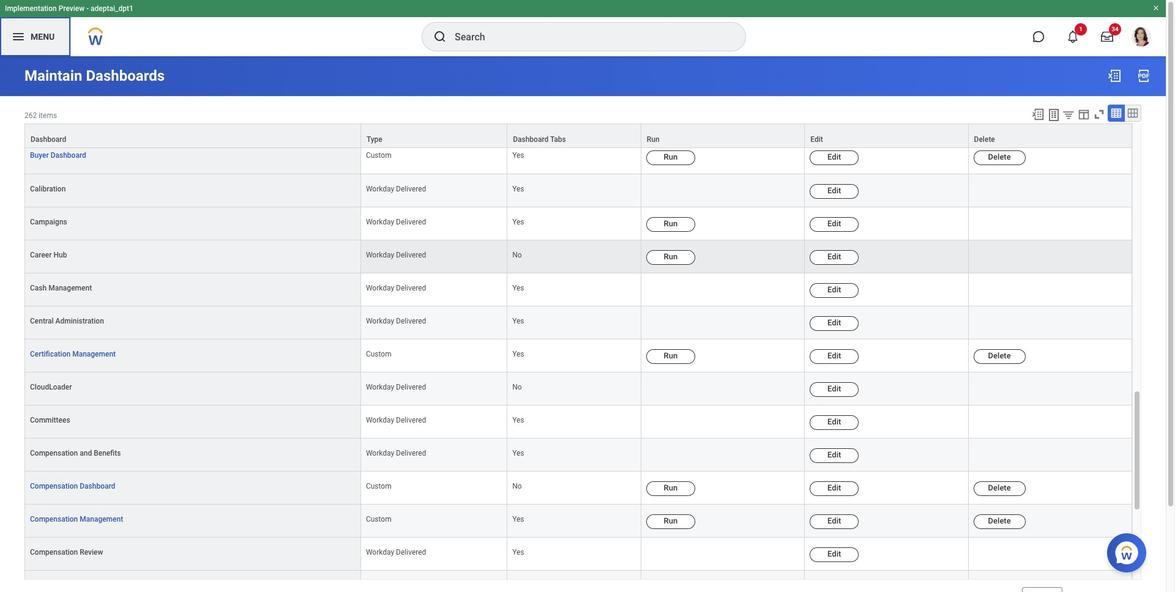 Task type: locate. For each thing, give the bounding box(es) containing it.
central administration
[[30, 317, 104, 326]]

click to view/edit grid preferences image
[[1078, 108, 1091, 121]]

1 delivered from the top
[[396, 185, 426, 193]]

yes
[[513, 152, 524, 160], [513, 185, 524, 193], [513, 218, 524, 226], [513, 284, 524, 293], [513, 317, 524, 326], [513, 350, 524, 359], [513, 416, 524, 425], [513, 450, 524, 458], [513, 516, 524, 524], [513, 549, 524, 557]]

edit button
[[810, 118, 859, 132], [810, 151, 859, 166], [810, 184, 859, 199], [810, 217, 859, 232], [810, 250, 859, 265], [810, 283, 859, 298], [810, 316, 859, 331], [810, 350, 859, 364], [810, 383, 859, 397], [810, 416, 859, 431], [810, 449, 859, 464], [810, 482, 859, 497], [810, 515, 859, 530], [810, 548, 859, 563]]

custom for compensation dashboard
[[366, 483, 392, 491]]

dashboard inside dashboard tabs popup button
[[513, 135, 549, 144]]

7 edit row from the top
[[24, 538, 1133, 572]]

delivered for cloudloader
[[396, 383, 426, 392]]

4 edit button from the top
[[810, 217, 859, 232]]

workday delivered for compensation review
[[366, 549, 426, 557]]

5 delivered from the top
[[396, 317, 426, 326]]

6 workday from the top
[[366, 383, 394, 392]]

workday for cloudloader
[[366, 383, 394, 392]]

3 edit row from the top
[[24, 307, 1133, 340]]

delete button
[[974, 118, 1026, 132], [974, 151, 1026, 166], [974, 350, 1026, 364], [974, 482, 1026, 497], [974, 515, 1026, 530]]

edit for sixth edit button
[[828, 285, 842, 294]]

7 delivered from the top
[[396, 416, 426, 425]]

4 compensation from the top
[[30, 549, 78, 557]]

cash
[[30, 284, 47, 293]]

custom
[[366, 118, 392, 127], [366, 152, 392, 160], [366, 350, 392, 359], [366, 483, 392, 491], [366, 516, 392, 524]]

dashboard button
[[25, 124, 361, 148]]

delivered for cash management
[[396, 284, 426, 293]]

yes for campaigns
[[513, 218, 524, 226]]

8 workday delivered from the top
[[366, 450, 426, 458]]

dashboard right buyer
[[51, 152, 86, 160]]

edit
[[828, 120, 842, 129], [811, 135, 823, 144], [828, 153, 842, 162], [828, 186, 842, 195], [828, 219, 842, 228], [828, 252, 842, 261], [828, 285, 842, 294], [828, 318, 842, 327], [828, 351, 842, 361], [828, 385, 842, 394], [828, 418, 842, 427], [828, 451, 842, 460], [828, 484, 842, 493], [828, 517, 842, 526], [828, 550, 842, 559]]

notifications large image
[[1067, 31, 1080, 43]]

2 compensation from the top
[[30, 483, 78, 491]]

dashboard down business
[[31, 135, 66, 144]]

edit inside popup button
[[811, 135, 823, 144]]

management inside edit row
[[48, 284, 92, 293]]

delivered for compensation review
[[396, 549, 426, 557]]

14 edit button from the top
[[810, 548, 859, 563]]

row
[[24, 108, 1133, 141], [24, 124, 1133, 148], [24, 141, 1133, 174], [24, 207, 1133, 240], [24, 240, 1133, 274], [24, 340, 1133, 373], [24, 472, 1133, 505], [24, 505, 1133, 538], [24, 572, 1133, 593]]

menu button
[[0, 17, 71, 56]]

6 run button from the top
[[647, 482, 696, 497]]

run
[[664, 120, 678, 129], [647, 135, 660, 144], [664, 153, 678, 162], [664, 219, 678, 228], [664, 252, 678, 261], [664, 351, 678, 361], [664, 484, 678, 493], [664, 517, 678, 526]]

management
[[90, 118, 134, 127], [48, 284, 92, 293], [72, 350, 116, 359], [80, 516, 123, 524]]

menu
[[31, 32, 55, 41]]

workday delivered for compensation and benefits
[[366, 450, 426, 458]]

1 custom from the top
[[366, 118, 392, 127]]

compensation for compensation dashboard
[[30, 483, 78, 491]]

dashboard down benefits
[[80, 483, 115, 491]]

compensation left review
[[30, 549, 78, 557]]

2 workday delivered from the top
[[366, 218, 426, 226]]

type
[[367, 135, 383, 144]]

run for run popup button
[[647, 135, 660, 144]]

certification management
[[30, 350, 116, 359]]

management up review
[[80, 516, 123, 524]]

edit for 7th edit button from the bottom
[[828, 351, 842, 361]]

4 workday from the top
[[366, 284, 394, 293]]

7 workday from the top
[[366, 416, 394, 425]]

cash management
[[30, 284, 92, 293]]

2 custom from the top
[[366, 152, 392, 160]]

compensation management link
[[30, 516, 123, 524]]

7 edit button from the top
[[810, 316, 859, 331]]

business process management
[[30, 118, 134, 127]]

custom for buyer dashboard
[[366, 152, 392, 160]]

13 edit button from the top
[[810, 515, 859, 530]]

1 delete button from the top
[[974, 118, 1026, 132]]

4 row from the top
[[24, 207, 1133, 240]]

9 delivered from the top
[[396, 549, 426, 557]]

workday for cash management
[[366, 284, 394, 293]]

6 delivered from the top
[[396, 383, 426, 392]]

delete for edit popup button
[[975, 135, 996, 144]]

4 run button from the top
[[647, 250, 696, 265]]

campaigns
[[30, 218, 67, 226]]

9 workday from the top
[[366, 549, 394, 557]]

9 workday delivered from the top
[[366, 549, 426, 557]]

5 yes from the top
[[513, 317, 524, 326]]

workday delivered for central administration
[[366, 317, 426, 326]]

run button
[[647, 118, 696, 132], [647, 151, 696, 166], [647, 217, 696, 232], [647, 250, 696, 265], [647, 350, 696, 364], [647, 482, 696, 497], [647, 515, 696, 530]]

view printable version (pdf) image
[[1137, 69, 1152, 83]]

compensation dashboard link
[[30, 483, 115, 491]]

compensation up compensation review
[[30, 516, 78, 524]]

administration
[[55, 317, 104, 326]]

3 delete button from the top
[[974, 350, 1026, 364]]

3 workday from the top
[[366, 251, 394, 259]]

export to excel image
[[1032, 108, 1045, 121]]

compensation
[[30, 450, 78, 458], [30, 483, 78, 491], [30, 516, 78, 524], [30, 549, 78, 557]]

management down administration
[[72, 350, 116, 359]]

delete button for buyer dashboard
[[974, 151, 1026, 166]]

-
[[86, 4, 89, 13]]

run for 4th run button from the bottom of the "maintain dashboards" "main content"
[[664, 252, 678, 261]]

1 no from the top
[[513, 118, 522, 127]]

expand table image
[[1127, 107, 1140, 119]]

9 yes from the top
[[513, 516, 524, 524]]

edit for eighth edit button from the bottom
[[828, 318, 842, 327]]

4 yes from the top
[[513, 284, 524, 293]]

5 workday from the top
[[366, 317, 394, 326]]

2 workday from the top
[[366, 218, 394, 226]]

no
[[513, 118, 522, 127], [513, 251, 522, 259], [513, 383, 522, 392], [513, 483, 522, 491]]

tabs
[[550, 135, 566, 144]]

maintain dashboards
[[24, 67, 165, 85]]

1 run button from the top
[[647, 118, 696, 132]]

4 custom from the top
[[366, 483, 392, 491]]

2 no from the top
[[513, 251, 522, 259]]

2 delete button from the top
[[974, 151, 1026, 166]]

row header
[[24, 572, 361, 593]]

delivered for campaigns
[[396, 218, 426, 226]]

pagination element
[[1070, 581, 1142, 593]]

7 row from the top
[[24, 472, 1133, 505]]

toolbar
[[1026, 105, 1142, 124]]

delivered
[[396, 185, 426, 193], [396, 218, 426, 226], [396, 251, 426, 259], [396, 284, 426, 293], [396, 317, 426, 326], [396, 383, 426, 392], [396, 416, 426, 425], [396, 450, 426, 458], [396, 549, 426, 557]]

delete inside popup button
[[975, 135, 996, 144]]

yes for calibration
[[513, 185, 524, 193]]

8 workday from the top
[[366, 450, 394, 458]]

3 workday delivered from the top
[[366, 251, 426, 259]]

1 workday delivered from the top
[[366, 185, 426, 193]]

inbox large image
[[1102, 31, 1114, 43]]

run inside popup button
[[647, 135, 660, 144]]

workday
[[366, 185, 394, 193], [366, 218, 394, 226], [366, 251, 394, 259], [366, 284, 394, 293], [366, 317, 394, 326], [366, 383, 394, 392], [366, 416, 394, 425], [366, 450, 394, 458], [366, 549, 394, 557]]

buyer
[[30, 152, 49, 160]]

dashboard left "tabs"
[[513, 135, 549, 144]]

3 no from the top
[[513, 383, 522, 392]]

1 compensation from the top
[[30, 450, 78, 458]]

dashboard inside dashboard popup button
[[31, 135, 66, 144]]

and
[[80, 450, 92, 458]]

6 edit button from the top
[[810, 283, 859, 298]]

2 delivered from the top
[[396, 218, 426, 226]]

delivered for career hub
[[396, 251, 426, 259]]

7 workday delivered from the top
[[366, 416, 426, 425]]

2 run button from the top
[[647, 151, 696, 166]]

management for certification management
[[72, 350, 116, 359]]

certification management link
[[30, 350, 116, 359]]

hub
[[54, 251, 67, 259]]

5 custom from the top
[[366, 516, 392, 524]]

2 yes from the top
[[513, 185, 524, 193]]

4 delivered from the top
[[396, 284, 426, 293]]

7 run button from the top
[[647, 515, 696, 530]]

3 run button from the top
[[647, 217, 696, 232]]

edit for fifth edit button from the bottom of the "maintain dashboards" "main content"
[[828, 418, 842, 427]]

buyer dashboard
[[30, 152, 86, 160]]

9 row from the top
[[24, 572, 1133, 593]]

7 yes from the top
[[513, 416, 524, 425]]

delete for second edit button
[[989, 153, 1011, 162]]

management right cash
[[48, 284, 92, 293]]

delivered for central administration
[[396, 317, 426, 326]]

3 custom from the top
[[366, 350, 392, 359]]

5 workday delivered from the top
[[366, 317, 426, 326]]

export to worksheets image
[[1047, 108, 1062, 122]]

no for ninth edit button
[[513, 383, 522, 392]]

compensation dashboard
[[30, 483, 115, 491]]

edit for edit popup button
[[811, 135, 823, 144]]

benefits
[[94, 450, 121, 458]]

1 workday from the top
[[366, 185, 394, 193]]

cloudloader
[[30, 383, 72, 392]]

export to excel image
[[1108, 69, 1122, 83]]

run button
[[642, 124, 805, 148]]

262
[[24, 111, 37, 120]]

3 yes from the top
[[513, 218, 524, 226]]

3 delivered from the top
[[396, 251, 426, 259]]

delete button for certification management
[[974, 350, 1026, 364]]

delete
[[989, 120, 1011, 129], [975, 135, 996, 144], [989, 153, 1011, 162], [989, 351, 1011, 361], [989, 484, 1011, 493], [989, 517, 1011, 526]]

compensation for compensation management
[[30, 516, 78, 524]]

workday delivered for cloudloader
[[366, 383, 426, 392]]

workday for compensation and benefits
[[366, 450, 394, 458]]

workday delivered
[[366, 185, 426, 193], [366, 218, 426, 226], [366, 251, 426, 259], [366, 284, 426, 293], [366, 317, 426, 326], [366, 383, 426, 392], [366, 416, 426, 425], [366, 450, 426, 458], [366, 549, 426, 557]]

calibration
[[30, 185, 66, 193]]

3 compensation from the top
[[30, 516, 78, 524]]

custom for certification management
[[366, 350, 392, 359]]

cell
[[642, 174, 805, 207], [969, 174, 1133, 207], [969, 207, 1133, 240], [969, 240, 1133, 274], [642, 274, 805, 307], [969, 274, 1133, 307], [642, 307, 805, 340], [969, 307, 1133, 340], [642, 373, 805, 406], [969, 373, 1133, 406], [642, 406, 805, 439], [969, 406, 1133, 439], [642, 439, 805, 472], [969, 439, 1133, 472], [642, 538, 805, 572], [969, 538, 1133, 572], [361, 572, 508, 593], [508, 572, 642, 593], [642, 572, 805, 593], [805, 572, 969, 593], [969, 572, 1133, 593]]

8 yes from the top
[[513, 450, 524, 458]]

profile logan mcneil image
[[1132, 27, 1152, 49]]

6 yes from the top
[[513, 350, 524, 359]]

dashboard
[[31, 135, 66, 144], [513, 135, 549, 144], [51, 152, 86, 160], [80, 483, 115, 491]]

edit for second edit button
[[828, 153, 842, 162]]

workday for central administration
[[366, 317, 394, 326]]

career
[[30, 251, 52, 259]]

34
[[1112, 26, 1119, 32]]

4 delete button from the top
[[974, 482, 1026, 497]]

compensation left and
[[30, 450, 78, 458]]

preview
[[59, 4, 85, 13]]

2 edit row from the top
[[24, 274, 1133, 307]]

delivered for committees
[[396, 416, 426, 425]]

items
[[39, 111, 57, 120]]

5 delete button from the top
[[974, 515, 1026, 530]]

8 delivered from the top
[[396, 450, 426, 458]]

run for fifth run button from the top
[[664, 351, 678, 361]]

no for first edit button from the top of the "maintain dashboards" "main content"
[[513, 118, 522, 127]]

edit row
[[24, 174, 1133, 207], [24, 274, 1133, 307], [24, 307, 1133, 340], [24, 373, 1133, 406], [24, 406, 1133, 439], [24, 439, 1133, 472], [24, 538, 1133, 572]]

management right process
[[90, 118, 134, 127]]

justify image
[[11, 29, 26, 44]]

committees
[[30, 416, 70, 425]]

9 edit button from the top
[[810, 383, 859, 397]]

6 workday delivered from the top
[[366, 383, 426, 392]]

10 yes from the top
[[513, 549, 524, 557]]

4 workday delivered from the top
[[366, 284, 426, 293]]

toolbar inside "maintain dashboards" "main content"
[[1026, 105, 1142, 124]]

select to filter grid data image
[[1062, 108, 1076, 121]]

2 row from the top
[[24, 124, 1133, 148]]

fullscreen image
[[1093, 108, 1107, 121]]

implementation
[[5, 4, 57, 13]]

business process management link
[[30, 118, 134, 127]]

compensation down compensation and benefits
[[30, 483, 78, 491]]



Task type: vqa. For each thing, say whether or not it's contained in the screenshot.


Task type: describe. For each thing, give the bounding box(es) containing it.
career hub
[[30, 251, 67, 259]]

workday for campaigns
[[366, 218, 394, 226]]

1 edit row from the top
[[24, 174, 1133, 207]]

management for cash management
[[48, 284, 92, 293]]

yes for compensation review
[[513, 549, 524, 557]]

edit for fourth edit button from the bottom
[[828, 451, 842, 460]]

workday delivered for committees
[[366, 416, 426, 425]]

buyer dashboard link
[[30, 152, 86, 160]]

delete button for compensation dashboard
[[974, 482, 1026, 497]]

review
[[80, 549, 103, 557]]

1 button
[[1060, 23, 1088, 50]]

edit for third edit button
[[828, 186, 842, 195]]

edit button
[[805, 124, 968, 148]]

2 edit button from the top
[[810, 151, 859, 166]]

edit for 10th edit button from the bottom
[[828, 252, 842, 261]]

edit for 11th edit button from the bottom
[[828, 219, 842, 228]]

edit for first edit button from the bottom
[[828, 550, 842, 559]]

262 items
[[24, 111, 57, 120]]

custom for compensation management
[[366, 516, 392, 524]]

no for 10th edit button from the bottom
[[513, 251, 522, 259]]

row header inside "maintain dashboards" "main content"
[[24, 572, 361, 593]]

edit for ninth edit button
[[828, 385, 842, 394]]

compensation review
[[30, 549, 103, 557]]

workday delivered for calibration
[[366, 185, 426, 193]]

run for 3rd run button from the top of the "maintain dashboards" "main content"
[[664, 219, 678, 228]]

workday delivered for cash management
[[366, 284, 426, 293]]

delivered for calibration
[[396, 185, 426, 193]]

business
[[30, 118, 60, 127]]

workday for calibration
[[366, 185, 394, 193]]

adeptai_dpt1
[[91, 4, 133, 13]]

4 edit row from the top
[[24, 373, 1133, 406]]

maintain
[[24, 67, 82, 85]]

1 edit button from the top
[[810, 118, 859, 132]]

custom for business process management
[[366, 118, 392, 127]]

dashboard tabs
[[513, 135, 566, 144]]

implementation preview -   adeptai_dpt1
[[5, 4, 133, 13]]

6 edit row from the top
[[24, 439, 1133, 472]]

row containing dashboard
[[24, 124, 1133, 148]]

table image
[[1111, 107, 1123, 119]]

workday delivered for career hub
[[366, 251, 426, 259]]

Search Workday  search field
[[455, 23, 721, 50]]

5 edit row from the top
[[24, 406, 1133, 439]]

workday for career hub
[[366, 251, 394, 259]]

workday for committees
[[366, 416, 394, 425]]

1 yes from the top
[[513, 152, 524, 160]]

run for 6th run button
[[664, 484, 678, 493]]

delete for 7th edit button from the bottom
[[989, 351, 1011, 361]]

8 row from the top
[[24, 505, 1133, 538]]

3 edit button from the top
[[810, 184, 859, 199]]

5 row from the top
[[24, 240, 1133, 274]]

10 edit button from the top
[[810, 416, 859, 431]]

compensation and benefits
[[30, 450, 121, 458]]

search image
[[433, 29, 448, 44]]

delete button
[[969, 124, 1132, 148]]

management for compensation management
[[80, 516, 123, 524]]

5 edit button from the top
[[810, 250, 859, 265]]

edit for first edit button from the top of the "maintain dashboards" "main content"
[[828, 120, 842, 129]]

dashboard tabs button
[[508, 124, 641, 148]]

dashboards
[[86, 67, 165, 85]]

11 edit button from the top
[[810, 449, 859, 464]]

1
[[1080, 26, 1083, 32]]

delivered for compensation and benefits
[[396, 450, 426, 458]]

run for 1st run button from the bottom of the "maintain dashboards" "main content"
[[664, 517, 678, 526]]

workday delivered for campaigns
[[366, 218, 426, 226]]

compensation management
[[30, 516, 123, 524]]

1 row from the top
[[24, 108, 1133, 141]]

yes for committees
[[513, 416, 524, 425]]

run for 1st run button from the top of the "maintain dashboards" "main content"
[[664, 120, 678, 129]]

run for 2nd run button from the top
[[664, 153, 678, 162]]

process
[[62, 118, 89, 127]]

6 row from the top
[[24, 340, 1133, 373]]

8 edit button from the top
[[810, 350, 859, 364]]

yes for central administration
[[513, 317, 524, 326]]

yes for cash management
[[513, 284, 524, 293]]

12 edit button from the top
[[810, 482, 859, 497]]

compensation for compensation and benefits
[[30, 450, 78, 458]]

central
[[30, 317, 54, 326]]

type button
[[361, 124, 507, 148]]

5 run button from the top
[[647, 350, 696, 364]]

compensation for compensation review
[[30, 549, 78, 557]]

4 no from the top
[[513, 483, 522, 491]]

workday for compensation review
[[366, 549, 394, 557]]

menu banner
[[0, 0, 1167, 56]]

34 button
[[1094, 23, 1122, 50]]

certification
[[30, 350, 71, 359]]

delete for 3rd edit button from the bottom
[[989, 484, 1011, 493]]

close environment banner image
[[1153, 4, 1160, 12]]

edit for 3rd edit button from the bottom
[[828, 484, 842, 493]]

yes for compensation and benefits
[[513, 450, 524, 458]]

maintain dashboards main content
[[0, 56, 1167, 593]]

edit for 2nd edit button from the bottom
[[828, 517, 842, 526]]

3 row from the top
[[24, 141, 1133, 174]]



